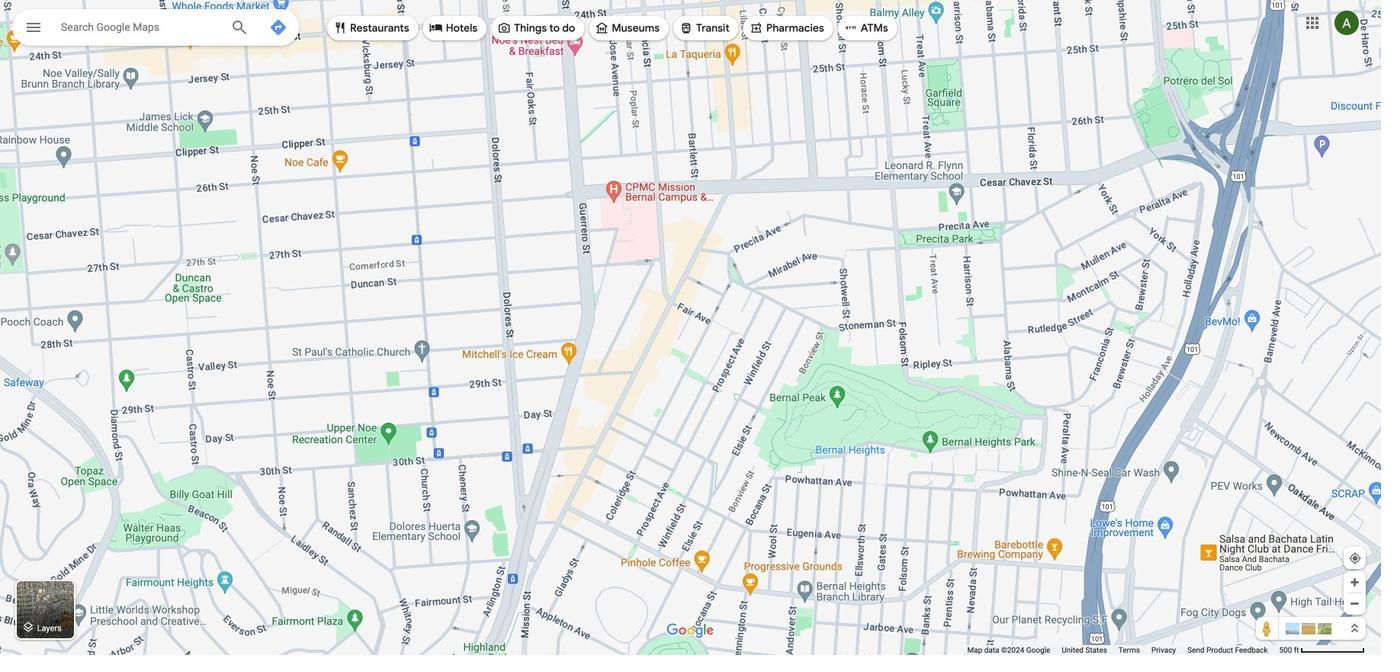 Task type: vqa. For each thing, say whether or not it's contained in the screenshot.
left place
no



Task type: describe. For each thing, give the bounding box(es) containing it.
show your location image
[[1348, 552, 1362, 566]]

show street view coverage image
[[1256, 618, 1279, 641]]

none field inside the search google maps field
[[61, 18, 218, 36]]



Task type: locate. For each thing, give the bounding box(es) containing it.
Search Google Maps field
[[12, 9, 299, 50]]

None field
[[61, 18, 218, 36]]

google maps element
[[0, 0, 1381, 656]]

zoom out image
[[1349, 599, 1361, 610]]

zoom in image
[[1349, 577, 1361, 589]]

None search field
[[12, 9, 299, 50]]

google account: augustus odena  
(augustus@adept.ai) image
[[1335, 11, 1359, 35]]

none search field inside google maps 'element'
[[12, 9, 299, 50]]



